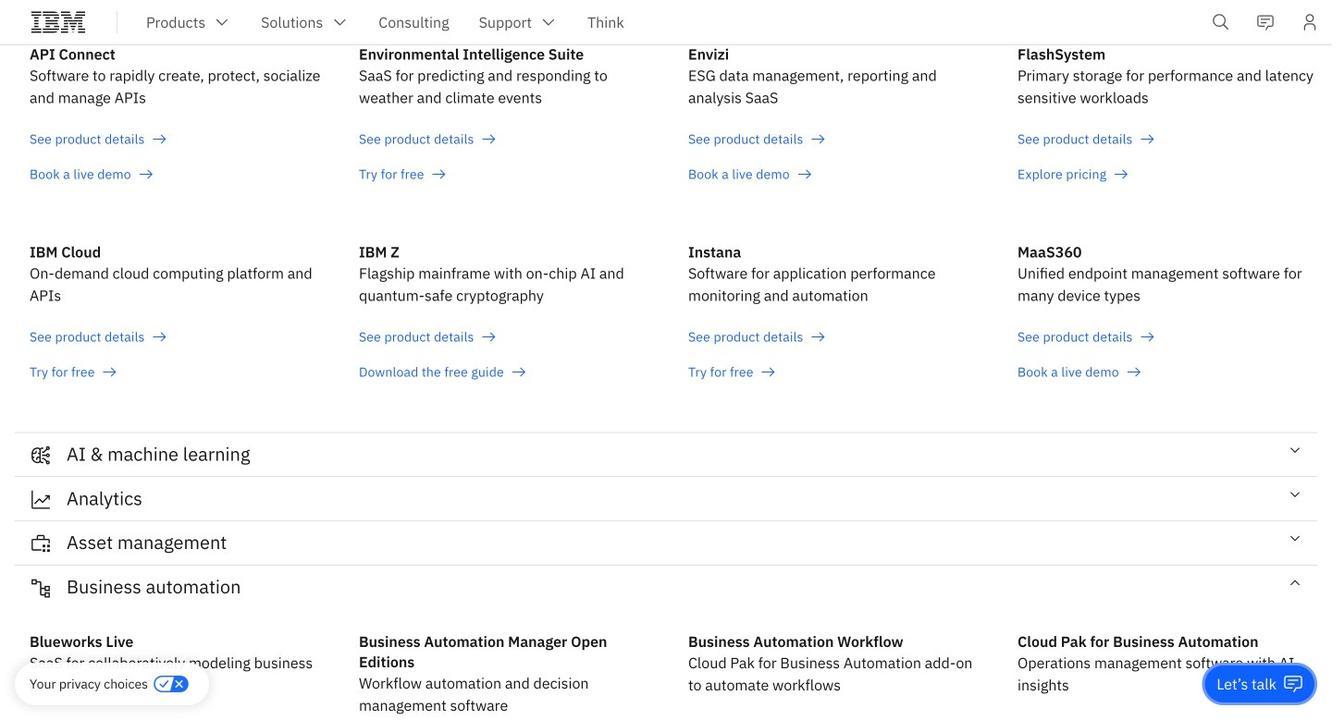 Task type: describe. For each thing, give the bounding box(es) containing it.
let's talk element
[[1217, 675, 1277, 695]]



Task type: locate. For each thing, give the bounding box(es) containing it.
your privacy choices element
[[30, 675, 148, 695]]



